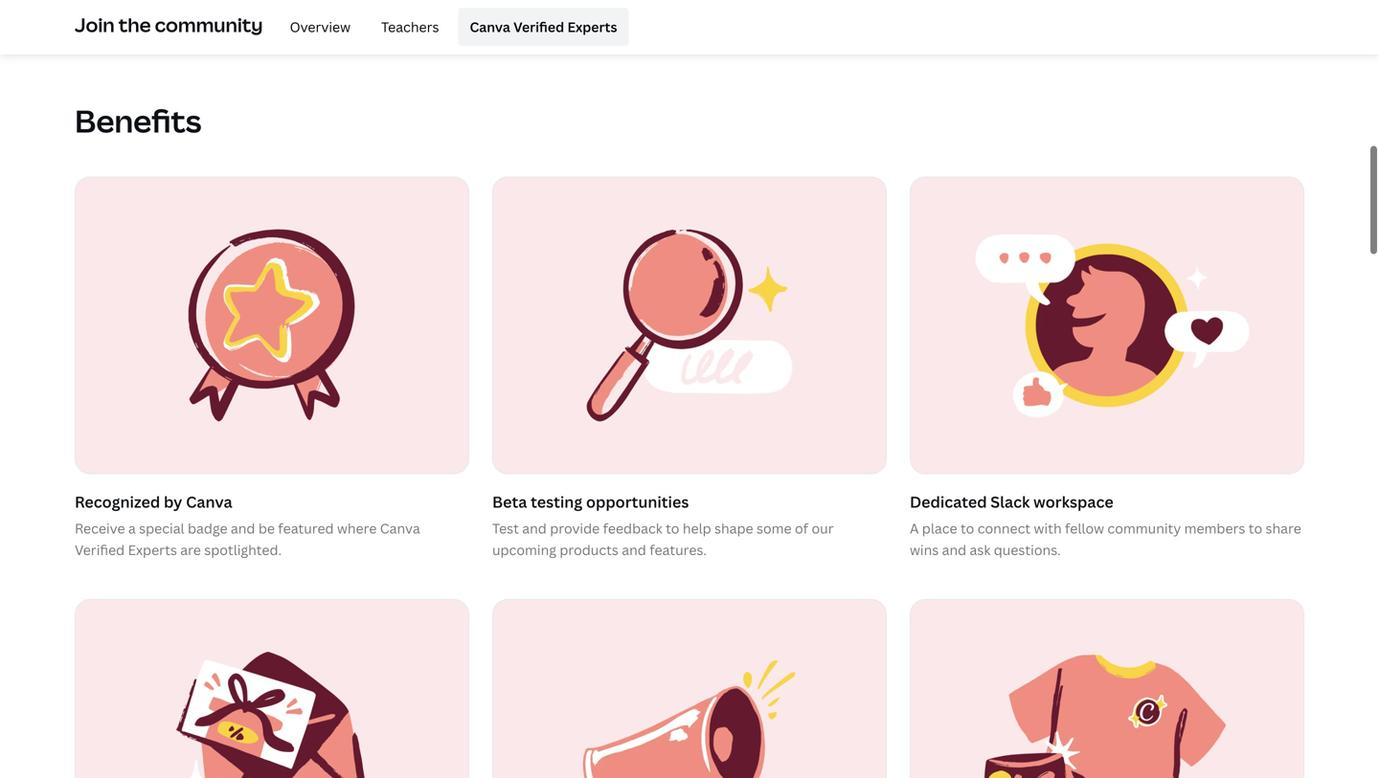 Task type: vqa. For each thing, say whether or not it's contained in the screenshot.


Task type: describe. For each thing, give the bounding box(es) containing it.
canva inside menu bar
[[470, 18, 511, 36]]

our
[[812, 520, 834, 538]]

beta testing opportunities test and provide feedback to help shape some of our upcoming products and features.
[[492, 492, 834, 560]]

place
[[922, 520, 958, 538]]

a
[[128, 520, 136, 538]]

upcoming
[[492, 541, 557, 560]]

workspace
[[1034, 492, 1114, 513]]

canva verified experts
[[470, 18, 617, 36]]

featured
[[278, 520, 334, 538]]

menu bar containing overview
[[271, 8, 629, 46]]

by
[[164, 492, 182, 513]]

and down feedback
[[622, 541, 647, 560]]

to inside beta testing opportunities test and provide feedback to help shape some of our upcoming products and features.
[[666, 520, 680, 538]]

slack
[[991, 492, 1030, 513]]

features.
[[650, 541, 707, 560]]

teachers
[[381, 18, 439, 36]]

community inside dedicated slack workspace a place to connect with fellow community members to share wins and ask questions.
[[1108, 520, 1182, 538]]

0 horizontal spatial canva
[[186, 492, 232, 513]]

beta
[[492, 492, 527, 513]]

experts inside recognized by canva receive a special badge and be featured where canva verified experts are spotlighted.
[[128, 541, 177, 560]]

overview link
[[278, 8, 362, 46]]

of
[[795, 520, 809, 538]]

products
[[560, 541, 619, 560]]

feedback
[[603, 520, 663, 538]]

and inside dedicated slack workspace a place to connect with fellow community members to share wins and ask questions.
[[942, 541, 967, 560]]

special
[[139, 520, 185, 538]]

ask
[[970, 541, 991, 560]]

share
[[1266, 520, 1302, 538]]

connect
[[978, 520, 1031, 538]]

teachers link
[[370, 8, 451, 46]]

questions.
[[994, 541, 1061, 560]]



Task type: locate. For each thing, give the bounding box(es) containing it.
a
[[910, 520, 919, 538]]

badge
[[188, 520, 228, 538]]

test
[[492, 520, 519, 538]]

to
[[666, 520, 680, 538], [961, 520, 975, 538], [1249, 520, 1263, 538]]

to up the ask
[[961, 520, 975, 538]]

community
[[155, 11, 263, 38], [1108, 520, 1182, 538]]

canva up badge
[[186, 492, 232, 513]]

spotlighted.
[[204, 541, 282, 560]]

canva verified experts link
[[458, 8, 629, 46]]

provide
[[550, 520, 600, 538]]

0 vertical spatial community
[[155, 11, 263, 38]]

members
[[1185, 520, 1246, 538]]

canva
[[470, 18, 511, 36], [186, 492, 232, 513], [380, 520, 420, 538]]

0 vertical spatial canva
[[470, 18, 511, 36]]

1 horizontal spatial experts
[[568, 18, 617, 36]]

join
[[75, 11, 115, 38]]

1 vertical spatial experts
[[128, 541, 177, 560]]

with
[[1034, 520, 1062, 538]]

and left the ask
[[942, 541, 967, 560]]

3 to from the left
[[1249, 520, 1263, 538]]

0 horizontal spatial community
[[155, 11, 263, 38]]

opportunities
[[586, 492, 689, 513]]

1 vertical spatial verified
[[75, 541, 125, 560]]

2 to from the left
[[961, 520, 975, 538]]

community right fellow
[[1108, 520, 1182, 538]]

and
[[231, 520, 255, 538], [522, 520, 547, 538], [622, 541, 647, 560], [942, 541, 967, 560]]

0 vertical spatial experts
[[568, 18, 617, 36]]

dedicated slack workspace a place to connect with fellow community members to share wins and ask questions.
[[910, 492, 1302, 560]]

1 horizontal spatial canva
[[380, 520, 420, 538]]

recognized by canva receive a special badge and be featured where canva verified experts are spotlighted.
[[75, 492, 420, 560]]

canva right where on the bottom
[[380, 520, 420, 538]]

wins
[[910, 541, 939, 560]]

some
[[757, 520, 792, 538]]

2 horizontal spatial to
[[1249, 520, 1263, 538]]

recognized
[[75, 492, 160, 513]]

overview
[[290, 18, 351, 36]]

community right the at top left
[[155, 11, 263, 38]]

canva right teachers
[[470, 18, 511, 36]]

1 vertical spatial community
[[1108, 520, 1182, 538]]

2 horizontal spatial canva
[[470, 18, 511, 36]]

to up features.
[[666, 520, 680, 538]]

menu bar
[[271, 8, 629, 46]]

to left share
[[1249, 520, 1263, 538]]

1 horizontal spatial verified
[[514, 18, 564, 36]]

the
[[119, 11, 151, 38]]

and inside recognized by canva receive a special badge and be featured where canva verified experts are spotlighted.
[[231, 520, 255, 538]]

1 horizontal spatial community
[[1108, 520, 1182, 538]]

1 vertical spatial canva
[[186, 492, 232, 513]]

shape
[[715, 520, 754, 538]]

experts inside menu bar
[[568, 18, 617, 36]]

and up spotlighted.
[[231, 520, 255, 538]]

0 horizontal spatial to
[[666, 520, 680, 538]]

benefits
[[75, 100, 202, 142]]

and up upcoming
[[522, 520, 547, 538]]

are
[[180, 541, 201, 560]]

dedicated
[[910, 492, 987, 513]]

1 to from the left
[[666, 520, 680, 538]]

be
[[259, 520, 275, 538]]

2 vertical spatial canva
[[380, 520, 420, 538]]

fellow
[[1065, 520, 1105, 538]]

where
[[337, 520, 377, 538]]

experts
[[568, 18, 617, 36], [128, 541, 177, 560]]

receive
[[75, 520, 125, 538]]

verified
[[514, 18, 564, 36], [75, 541, 125, 560]]

testing
[[531, 492, 583, 513]]

help
[[683, 520, 712, 538]]

join the community
[[75, 11, 263, 38]]

verified inside recognized by canva receive a special badge and be featured where canva verified experts are spotlighted.
[[75, 541, 125, 560]]

0 vertical spatial verified
[[514, 18, 564, 36]]

0 horizontal spatial verified
[[75, 541, 125, 560]]

1 horizontal spatial to
[[961, 520, 975, 538]]

0 horizontal spatial experts
[[128, 541, 177, 560]]



